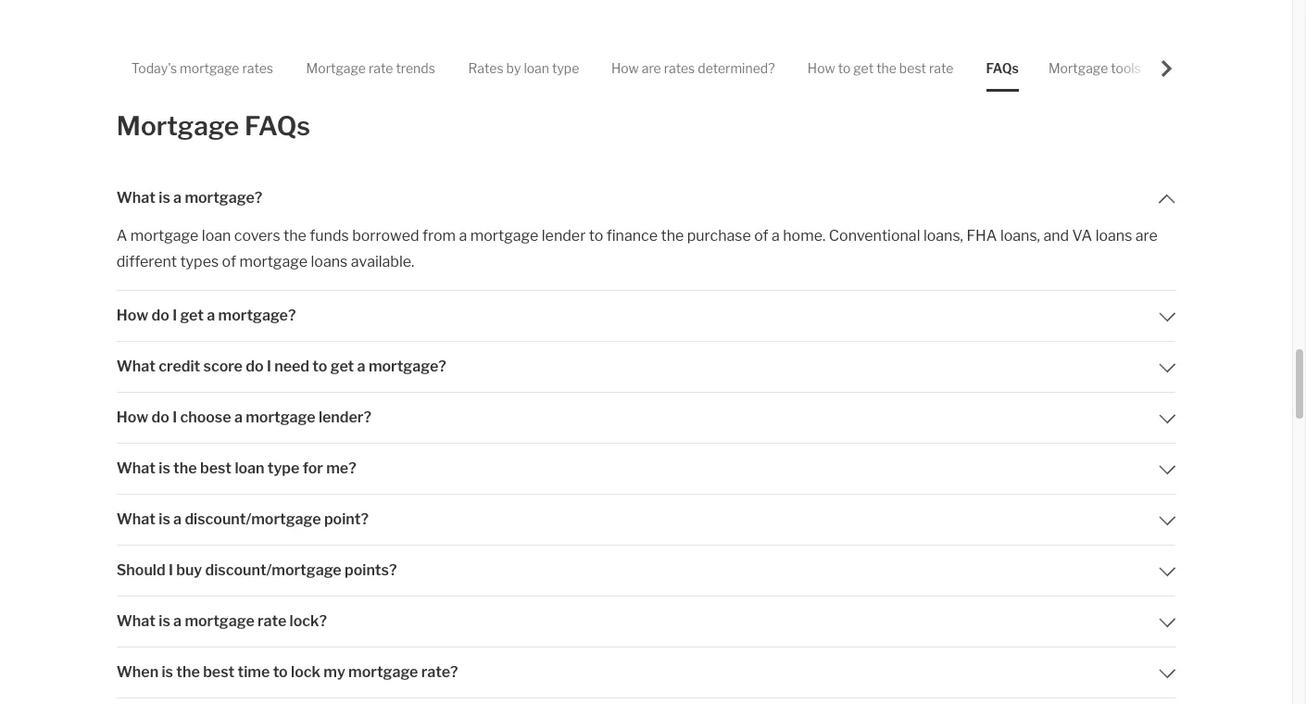 Task type: describe. For each thing, give the bounding box(es) containing it.
when
[[117, 664, 159, 681]]

rate?
[[421, 664, 458, 681]]

the inside "link"
[[877, 60, 897, 76]]

today's
[[131, 60, 177, 76]]

rates for mortgage
[[242, 60, 273, 76]]

mortgage news
[[1173, 60, 1268, 76]]

what for what is a mortgage rate lock?
[[117, 613, 156, 630]]

are inside a mortgage loan covers the funds borrowed from a mortgage lender to finance the purchase of a home. conventional loans, fha loans, and va loans are different types of mortgage loans available.
[[1136, 227, 1158, 245]]

mortgage inside 'link'
[[180, 60, 239, 76]]

0 vertical spatial mortgage?
[[185, 189, 262, 207]]

and
[[1044, 227, 1069, 245]]

how for how are rates determined?
[[611, 60, 639, 76]]

today's mortgage rates link
[[131, 44, 273, 92]]

me?
[[326, 460, 356, 478]]

mortgage up different
[[130, 227, 199, 245]]

mortgage for mortgage faqs
[[117, 110, 239, 142]]

is for when is the best time to lock my mortgage rate?
[[162, 664, 173, 681]]

how do i choose a mortgage lender?
[[117, 409, 372, 427]]

mortgage down covers at top left
[[239, 253, 308, 271]]

mortgage faqs
[[117, 110, 310, 142]]

point?
[[324, 511, 369, 528]]

0 vertical spatial faqs
[[986, 60, 1019, 76]]

how are rates determined? link
[[611, 44, 775, 92]]

what is the best loan type for me?
[[117, 460, 356, 478]]

credit
[[159, 358, 200, 376]]

i left choose
[[173, 409, 177, 427]]

should i buy discount/mortgage points?
[[117, 562, 397, 579]]

2 loans, from the left
[[1001, 227, 1041, 245]]

rates by loan type
[[468, 60, 579, 76]]

should
[[117, 562, 166, 579]]

news
[[1236, 60, 1268, 76]]

is for what is the best loan type for me?
[[159, 460, 170, 478]]

how are rates determined?
[[611, 60, 775, 76]]

how for how to get the best rate
[[808, 60, 835, 76]]

a up types
[[173, 189, 182, 207]]

when is the best time to lock my mortgage rate?
[[117, 664, 458, 681]]

mortgage down what credit score do i need to get a mortgage? at the left bottom
[[246, 409, 316, 427]]

1 horizontal spatial rate
[[369, 60, 393, 76]]

a down buy
[[173, 613, 182, 630]]

rates
[[468, 60, 504, 76]]

need
[[274, 358, 310, 376]]

what for what is a discount/mortgage point?
[[117, 511, 156, 528]]

0 horizontal spatial type
[[268, 460, 300, 478]]

what is a discount/mortgage point?
[[117, 511, 369, 528]]

types
[[180, 253, 219, 271]]

0 horizontal spatial loans
[[311, 253, 348, 271]]

rates by loan type link
[[468, 44, 579, 92]]

how for how do i get a mortgage?
[[117, 307, 148, 325]]

1 loans, from the left
[[924, 227, 964, 245]]

what is a mortgage?
[[117, 189, 262, 207]]

choose
[[180, 409, 231, 427]]

do for choose
[[152, 409, 169, 427]]

i up credit
[[173, 307, 177, 325]]

to inside a mortgage loan covers the funds borrowed from a mortgage lender to finance the purchase of a home. conventional loans, fha loans, and va loans are different types of mortgage loans available.
[[589, 227, 603, 245]]

best for what is the best loan type for me?
[[200, 460, 232, 478]]

a up buy
[[173, 511, 182, 528]]

a up score
[[207, 307, 215, 325]]

0 horizontal spatial rate
[[258, 613, 287, 630]]

i left buy
[[169, 562, 173, 579]]

borrowed
[[352, 227, 419, 245]]

1 horizontal spatial get
[[331, 358, 354, 376]]

finance
[[607, 227, 658, 245]]

0 horizontal spatial of
[[222, 253, 236, 271]]

1 horizontal spatial loan
[[235, 460, 265, 478]]

mortgage left lender
[[470, 227, 539, 245]]

1 vertical spatial do
[[246, 358, 264, 376]]

a
[[117, 227, 127, 245]]

lender?
[[319, 409, 372, 427]]

mortgage rate trends link
[[306, 44, 435, 92]]

how do i get a mortgage?
[[117, 307, 296, 325]]

mortgage rate trends
[[306, 60, 435, 76]]

today's mortgage rates
[[131, 60, 273, 76]]

what is a mortgage rate lock?
[[117, 613, 327, 630]]

buy
[[176, 562, 202, 579]]

different
[[117, 253, 177, 271]]



Task type: vqa. For each thing, say whether or not it's contained in the screenshot.
second "loans," from right
yes



Task type: locate. For each thing, give the bounding box(es) containing it.
what
[[117, 189, 156, 207], [117, 358, 156, 376], [117, 460, 156, 478], [117, 511, 156, 528], [117, 613, 156, 630]]

a right choose
[[234, 409, 243, 427]]

0 vertical spatial do
[[152, 307, 169, 325]]

best down choose
[[200, 460, 232, 478]]

rates up mortgage faqs
[[242, 60, 273, 76]]

0 horizontal spatial rates
[[242, 60, 273, 76]]

loans, left fha
[[924, 227, 964, 245]]

funds
[[310, 227, 349, 245]]

do
[[152, 307, 169, 325], [246, 358, 264, 376], [152, 409, 169, 427]]

how inside "link"
[[808, 60, 835, 76]]

mortgage down today's
[[117, 110, 239, 142]]

next image
[[1159, 60, 1176, 77]]

1 what from the top
[[117, 189, 156, 207]]

2 vertical spatial best
[[203, 664, 235, 681]]

from
[[423, 227, 456, 245]]

rates inside 'link'
[[664, 60, 695, 76]]

how to get the best rate link
[[808, 44, 954, 92]]

loans,
[[924, 227, 964, 245], [1001, 227, 1041, 245]]

is for what is a mortgage?
[[159, 189, 170, 207]]

2 horizontal spatial loan
[[524, 60, 549, 76]]

discount/mortgage for points?
[[205, 562, 342, 579]]

rate left trends
[[369, 60, 393, 76]]

3 what from the top
[[117, 460, 156, 478]]

do up credit
[[152, 307, 169, 325]]

is for what is a discount/mortgage point?
[[159, 511, 170, 528]]

covers
[[234, 227, 280, 245]]

0 vertical spatial get
[[854, 60, 874, 76]]

type inside rates by loan type link
[[552, 60, 579, 76]]

faqs link
[[986, 44, 1019, 92]]

trends
[[396, 60, 435, 76]]

1 vertical spatial faqs
[[245, 110, 310, 142]]

1 vertical spatial best
[[200, 460, 232, 478]]

what for what credit score do i need to get a mortgage?
[[117, 358, 156, 376]]

2 vertical spatial do
[[152, 409, 169, 427]]

are inside 'link'
[[642, 60, 661, 76]]

do right score
[[246, 358, 264, 376]]

2 vertical spatial get
[[331, 358, 354, 376]]

2 what from the top
[[117, 358, 156, 376]]

1 vertical spatial mortgage?
[[218, 307, 296, 325]]

how
[[611, 60, 639, 76], [808, 60, 835, 76], [117, 307, 148, 325], [117, 409, 148, 427]]

mortgage news link
[[1173, 44, 1268, 92]]

a right from
[[459, 227, 467, 245]]

is for what is a mortgage rate lock?
[[159, 613, 170, 630]]

1 vertical spatial type
[[268, 460, 300, 478]]

rates inside 'link'
[[242, 60, 273, 76]]

score
[[203, 358, 243, 376]]

do for get
[[152, 307, 169, 325]]

to
[[838, 60, 851, 76], [589, 227, 603, 245], [313, 358, 327, 376], [273, 664, 288, 681]]

time
[[238, 664, 270, 681]]

5 what from the top
[[117, 613, 156, 630]]

loan right by
[[524, 60, 549, 76]]

1 horizontal spatial rates
[[664, 60, 695, 76]]

rates
[[242, 60, 273, 76], [664, 60, 695, 76]]

1 vertical spatial loans
[[311, 253, 348, 271]]

0 horizontal spatial loan
[[202, 227, 231, 245]]

0 horizontal spatial loans,
[[924, 227, 964, 245]]

1 horizontal spatial of
[[754, 227, 769, 245]]

to inside how to get the best rate "link"
[[838, 60, 851, 76]]

mortgage
[[180, 60, 239, 76], [130, 227, 199, 245], [470, 227, 539, 245], [239, 253, 308, 271], [246, 409, 316, 427], [185, 613, 255, 630], [348, 664, 418, 681]]

0 vertical spatial loans
[[1096, 227, 1133, 245]]

1 rates from the left
[[242, 60, 273, 76]]

mortgage left tools
[[1049, 60, 1109, 76]]

0 vertical spatial type
[[552, 60, 579, 76]]

loans down funds
[[311, 253, 348, 271]]

lock?
[[290, 613, 327, 630]]

mortgage tools
[[1049, 60, 1141, 76]]

of right purchase
[[754, 227, 769, 245]]

best inside "link"
[[900, 60, 927, 76]]

1 vertical spatial discount/mortgage
[[205, 562, 342, 579]]

1 horizontal spatial faqs
[[986, 60, 1019, 76]]

rates left determined?
[[664, 60, 695, 76]]

mortgage? up covers at top left
[[185, 189, 262, 207]]

of
[[754, 227, 769, 245], [222, 253, 236, 271]]

1 vertical spatial get
[[180, 307, 204, 325]]

mortgage right my
[[348, 664, 418, 681]]

0 vertical spatial best
[[900, 60, 927, 76]]

how inside 'link'
[[611, 60, 639, 76]]

rate
[[369, 60, 393, 76], [929, 60, 954, 76], [258, 613, 287, 630]]

home.
[[783, 227, 826, 245]]

mortgage
[[306, 60, 366, 76], [1049, 60, 1109, 76], [1173, 60, 1233, 76], [117, 110, 239, 142]]

my
[[324, 664, 345, 681]]

1 horizontal spatial type
[[552, 60, 579, 76]]

best
[[900, 60, 927, 76], [200, 460, 232, 478], [203, 664, 235, 681]]

fha
[[967, 227, 997, 245]]

determined?
[[698, 60, 775, 76]]

discount/mortgage down what is a discount/mortgage point?
[[205, 562, 342, 579]]

of right types
[[222, 253, 236, 271]]

1 horizontal spatial loans,
[[1001, 227, 1041, 245]]

available.
[[351, 253, 415, 271]]

loan inside a mortgage loan covers the funds borrowed from a mortgage lender to finance the purchase of a home. conventional loans, fha loans, and va loans are different types of mortgage loans available.
[[202, 227, 231, 245]]

a up lender?
[[357, 358, 366, 376]]

0 horizontal spatial faqs
[[245, 110, 310, 142]]

1 vertical spatial loan
[[202, 227, 231, 245]]

a
[[173, 189, 182, 207], [459, 227, 467, 245], [772, 227, 780, 245], [207, 307, 215, 325], [357, 358, 366, 376], [234, 409, 243, 427], [173, 511, 182, 528], [173, 613, 182, 630]]

loans
[[1096, 227, 1133, 245], [311, 253, 348, 271]]

2 rates from the left
[[664, 60, 695, 76]]

a left "home."
[[772, 227, 780, 245]]

discount/mortgage
[[185, 511, 321, 528], [205, 562, 342, 579]]

loans, left and
[[1001, 227, 1041, 245]]

0 vertical spatial loan
[[524, 60, 549, 76]]

best left faqs link
[[900, 60, 927, 76]]

mortgage left news
[[1173, 60, 1233, 76]]

2 vertical spatial loan
[[235, 460, 265, 478]]

the
[[877, 60, 897, 76], [284, 227, 307, 245], [661, 227, 684, 245], [173, 460, 197, 478], [176, 664, 200, 681]]

type right by
[[552, 60, 579, 76]]

1 vertical spatial are
[[1136, 227, 1158, 245]]

mortgage right today's
[[180, 60, 239, 76]]

get
[[854, 60, 874, 76], [180, 307, 204, 325], [331, 358, 354, 376]]

loans right va
[[1096, 227, 1133, 245]]

discount/mortgage up the should i buy discount/mortgage points?
[[185, 511, 321, 528]]

0 vertical spatial are
[[642, 60, 661, 76]]

0 horizontal spatial get
[[180, 307, 204, 325]]

2 horizontal spatial rate
[[929, 60, 954, 76]]

mortgage tools link
[[1049, 44, 1141, 92]]

best left time
[[203, 664, 235, 681]]

faqs
[[986, 60, 1019, 76], [245, 110, 310, 142]]

get inside "link"
[[854, 60, 874, 76]]

loan for by
[[524, 60, 549, 76]]

mortgage inside 'link'
[[1173, 60, 1233, 76]]

1 vertical spatial of
[[222, 253, 236, 271]]

purchase
[[687, 227, 751, 245]]

i
[[173, 307, 177, 325], [267, 358, 271, 376], [173, 409, 177, 427], [169, 562, 173, 579]]

do left choose
[[152, 409, 169, 427]]

what for what is the best loan type for me?
[[117, 460, 156, 478]]

rate left "lock?"
[[258, 613, 287, 630]]

2 vertical spatial mortgage?
[[369, 358, 446, 376]]

lock
[[291, 664, 321, 681]]

mortgage?
[[185, 189, 262, 207], [218, 307, 296, 325], [369, 358, 446, 376]]

1 horizontal spatial loans
[[1096, 227, 1133, 245]]

mortgage for mortgage tools
[[1049, 60, 1109, 76]]

loan up types
[[202, 227, 231, 245]]

what credit score do i need to get a mortgage?
[[117, 358, 446, 376]]

by
[[506, 60, 521, 76]]

type left the for
[[268, 460, 300, 478]]

rate inside "link"
[[929, 60, 954, 76]]

i left need
[[267, 358, 271, 376]]

mortgage down buy
[[185, 613, 255, 630]]

discount/mortgage for point?
[[185, 511, 321, 528]]

loan down how do i choose a mortgage lender?
[[235, 460, 265, 478]]

0 vertical spatial discount/mortgage
[[185, 511, 321, 528]]

are right va
[[1136, 227, 1158, 245]]

how to get the best rate
[[808, 60, 954, 76]]

0 horizontal spatial are
[[642, 60, 661, 76]]

mortgage for mortgage rate trends
[[306, 60, 366, 76]]

mortgage? up what credit score do i need to get a mortgage? at the left bottom
[[218, 307, 296, 325]]

how for how do i choose a mortgage lender?
[[117, 409, 148, 427]]

rate left faqs link
[[929, 60, 954, 76]]

points?
[[345, 562, 397, 579]]

loan
[[524, 60, 549, 76], [202, 227, 231, 245], [235, 460, 265, 478]]

what for what is a mortgage?
[[117, 189, 156, 207]]

2 horizontal spatial get
[[854, 60, 874, 76]]

type
[[552, 60, 579, 76], [268, 460, 300, 478]]

for
[[303, 460, 323, 478]]

va
[[1073, 227, 1093, 245]]

1 horizontal spatial are
[[1136, 227, 1158, 245]]

a mortgage loan covers the funds borrowed from a mortgage lender to finance the purchase of a home. conventional loans, fha loans, and va loans are different types of mortgage loans available.
[[117, 227, 1161, 271]]

mortgage left trends
[[306, 60, 366, 76]]

conventional
[[829, 227, 921, 245]]

lender
[[542, 227, 586, 245]]

are
[[642, 60, 661, 76], [1136, 227, 1158, 245]]

loan for mortgage
[[202, 227, 231, 245]]

best for when is the best time to lock my mortgage rate?
[[203, 664, 235, 681]]

0 vertical spatial of
[[754, 227, 769, 245]]

are left determined?
[[642, 60, 661, 76]]

mortgage for mortgage news
[[1173, 60, 1233, 76]]

is
[[159, 189, 170, 207], [159, 460, 170, 478], [159, 511, 170, 528], [159, 613, 170, 630], [162, 664, 173, 681]]

mortgage? up lender?
[[369, 358, 446, 376]]

rates for are
[[664, 60, 695, 76]]

tools
[[1111, 60, 1141, 76]]

4 what from the top
[[117, 511, 156, 528]]



